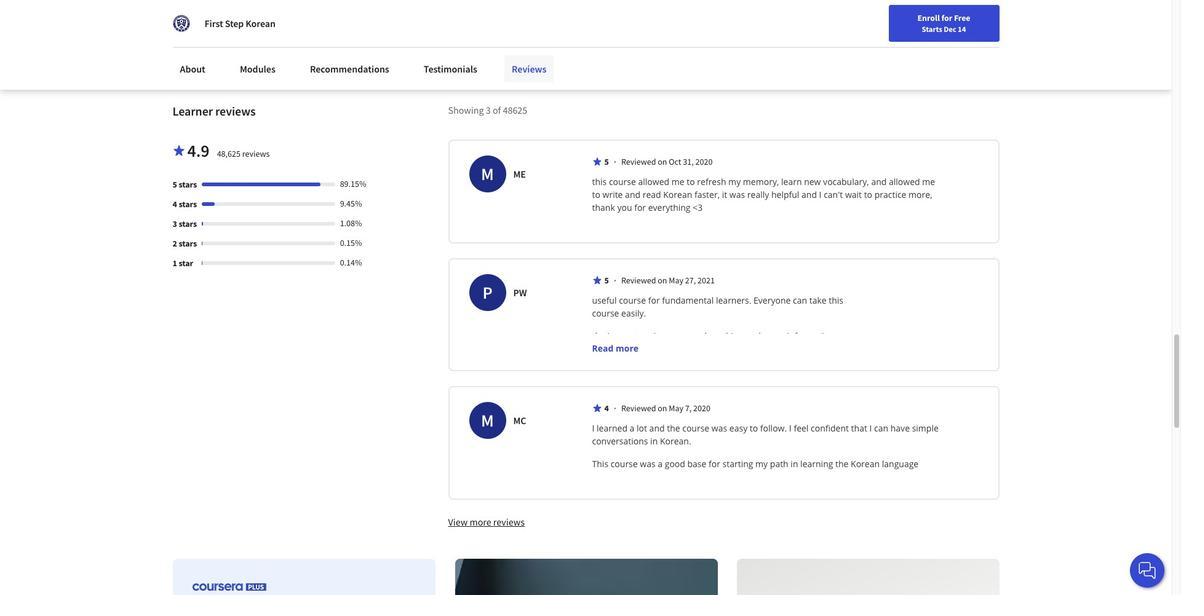 Task type: locate. For each thing, give the bounding box(es) containing it.
reviewed up easily.
[[621, 275, 656, 286]]

9.45%
[[340, 198, 362, 209]]

0 horizontal spatial at
[[295, 0, 304, 7]]

0 vertical spatial take
[[242, 0, 260, 7]]

0 horizontal spatial good
[[665, 459, 685, 470]]

and right teaching
[[746, 331, 761, 342]]

was left really
[[730, 189, 745, 201]]

your down "learning
[[819, 9, 837, 22]]

0 vertical spatial was
[[730, 189, 745, 201]]

1 vertical spatial reviews
[[242, 149, 270, 160]]

1 horizontal spatial learn
[[782, 176, 802, 188]]

1 star
[[173, 258, 193, 269]]

at up an
[[295, 0, 304, 7]]

2 reviewed from the top
[[621, 275, 656, 286]]

course inside i learned a lot and the course was easy to follow. i feel confident that i can have simple conversations in korean.
[[683, 423, 710, 435]]

to right "talk"
[[666, 356, 675, 368]]

2020 right the 7,
[[694, 403, 711, 414]]

being
[[924, 0, 947, 7]]

2 vertical spatial reviewed
[[621, 403, 656, 414]]

0 horizontal spatial in
[[650, 436, 658, 448]]

2 vertical spatial 5
[[605, 275, 609, 286]]

more inside button
[[616, 343, 639, 355]]

0 vertical spatial 2020
[[696, 157, 713, 168]]

learn down enroll
[[911, 24, 933, 37]]

stars for 3 stars
[[179, 219, 197, 230]]

chat with us image
[[1138, 561, 1157, 581]]

on left the 7,
[[658, 403, 667, 414]]

more down instructor
[[616, 343, 639, 355]]

0 horizontal spatial take
[[242, 0, 260, 7]]

1 horizontal spatial allowed
[[889, 176, 920, 188]]

for right base
[[709, 459, 721, 470]]

3
[[486, 104, 491, 117], [173, 219, 177, 230]]

was down conversations
[[640, 459, 656, 470]]

0 vertical spatial 4
[[173, 199, 177, 210]]

0 vertical spatial reviewed
[[621, 157, 656, 168]]

for up dec
[[942, 12, 953, 23]]

more up class.
[[763, 331, 785, 342]]

course down the 7,
[[683, 423, 710, 435]]

1 vertical spatial was
[[712, 423, 727, 435]]

the up read
[[592, 331, 605, 342]]

1.08%
[[340, 218, 362, 229]]

1 vertical spatial 4
[[605, 403, 609, 414]]

than
[[932, 9, 951, 22]]

on left 'oct'
[[658, 157, 667, 168]]

me right the gives
[[672, 331, 684, 342]]

recommendations link
[[303, 55, 397, 82]]

korean.
[[660, 436, 691, 448]]

for inside this course allowed me to refresh my memory, learn new vocabulary, and allowed me to write and read korean faster, it was really helpful and i can't wait to practice more, thank you for everything <3
[[635, 202, 646, 214]]

instructor
[[608, 331, 647, 342]]

reviews right 48,625
[[242, 149, 270, 160]]

learned
[[597, 423, 628, 435]]

was inside this course allowed me to refresh my memory, learn new vocabulary, and allowed me to write and read korean faster, it was really helpful and i can't wait to practice more, thank you for everything <3
[[730, 189, 745, 201]]

find your new career
[[831, 14, 908, 25]]

course inside this course allowed me to refresh my memory, learn new vocabulary, and allowed me to write and read korean faster, it was really helpful and i can't wait to practice more, thank you for everything <3
[[609, 176, 636, 188]]

at inside "to be able to take courses at my own pace and rhythm has been an amazing experience. i can learn whenever it fits my schedule and mood."
[[295, 0, 304, 7]]

and down able
[[205, 9, 221, 22]]

may for p
[[669, 275, 684, 286]]

reviews for learner reviews
[[215, 104, 256, 119]]

own
[[320, 0, 338, 7]]

stars up the 3 stars
[[179, 199, 197, 210]]

korean up everything
[[664, 189, 692, 201]]

may left the 7,
[[669, 403, 684, 414]]

2 may from the top
[[669, 403, 684, 414]]

take inside useful course for fundamental learners. everyone can take this course easily.
[[810, 295, 827, 307]]

new
[[804, 176, 821, 188]]

memory,
[[743, 176, 779, 188]]

stars up the 2 stars
[[179, 219, 197, 230]]

showing 3 of 48625
[[448, 104, 528, 117]]

1 horizontal spatial it
[[722, 189, 727, 201]]

2 vertical spatial was
[[640, 459, 656, 470]]

just
[[880, 0, 896, 7]]

to
[[232, 0, 240, 7], [901, 24, 910, 37], [687, 176, 695, 188], [592, 189, 601, 201], [864, 189, 873, 201], [666, 356, 675, 368], [750, 423, 758, 435]]

it right faster,
[[722, 189, 727, 201]]

course down conversations
[[611, 459, 638, 470]]

conversations
[[592, 436, 648, 448]]

course for this
[[609, 176, 636, 188]]

0 horizontal spatial your
[[819, 9, 837, 22]]

for down reviewed on may 27, 2021
[[648, 295, 660, 307]]

and down new
[[802, 189, 817, 201]]

3 up 2
[[173, 219, 177, 230]]

1 vertical spatial on
[[658, 275, 667, 286]]

i
[[233, 24, 236, 37], [819, 189, 822, 201], [592, 356, 595, 368], [592, 423, 595, 435], [789, 423, 792, 435], [870, 423, 872, 435]]

modules link
[[233, 55, 283, 82]]

1 horizontal spatial take
[[810, 295, 827, 307]]

"learning
[[819, 0, 859, 7]]

new
[[866, 14, 882, 25]]

4
[[173, 199, 177, 210], [605, 403, 609, 414]]

in left korean.
[[650, 436, 658, 448]]

and right lot
[[650, 423, 665, 435]]

m left the me
[[481, 163, 494, 185]]

base
[[688, 459, 707, 470]]

5 up useful
[[605, 275, 609, 286]]

learn up helpful
[[782, 176, 802, 188]]

1 vertical spatial 2020
[[694, 403, 711, 414]]

1 stars from the top
[[179, 179, 197, 190]]

good left base
[[665, 459, 685, 470]]

31,
[[683, 157, 694, 168]]

1 vertical spatial may
[[669, 403, 684, 414]]

5 for p
[[605, 275, 609, 286]]

1 on from the top
[[658, 157, 667, 168]]

0 horizontal spatial 3
[[173, 219, 177, 230]]

and
[[205, 9, 221, 22], [237, 39, 253, 51], [872, 176, 887, 188], [625, 189, 641, 201], [802, 189, 817, 201], [746, 331, 761, 342], [650, 423, 665, 435]]

learn inside "learning isn't just about being better at your job: it's so much more than that. coursera allows me to learn without limits."
[[911, 24, 933, 37]]

easy
[[730, 423, 748, 435]]

27,
[[685, 275, 696, 286]]

to inside 'the instructor gives me good teaching and more information. i can basically talk to korean after finished the class.'
[[666, 356, 675, 368]]

oct
[[669, 157, 682, 168]]

may left 27,
[[669, 275, 684, 286]]

learn
[[254, 24, 275, 37], [911, 24, 933, 37], [782, 176, 802, 188]]

take inside "to be able to take courses at my own pace and rhythm has been an amazing experience. i can learn whenever it fits my schedule and mood."
[[242, 0, 260, 7]]

stars right 2
[[179, 238, 197, 249]]

0 vertical spatial m
[[481, 163, 494, 185]]

"to
[[184, 0, 198, 7]]

me down much
[[886, 24, 899, 37]]

3 stars from the top
[[179, 219, 197, 230]]

can inside useful course for fundamental learners. everyone can take this course easily.
[[793, 295, 807, 307]]

can inside i learned a lot and the course was easy to follow. i feel confident that i can have simple conversations in korean.
[[874, 423, 889, 435]]

this
[[592, 459, 609, 470]]

2020 right 31,
[[696, 157, 713, 168]]

korean up mood."
[[246, 17, 276, 30]]

simple
[[912, 423, 939, 435]]

your right find
[[848, 14, 865, 25]]

2 on from the top
[[658, 275, 667, 286]]

this inside this course allowed me to refresh my memory, learn new vocabulary, and allowed me to write and read korean faster, it was really helpful and i can't wait to practice more, thank you for everything <3
[[592, 176, 607, 188]]

2
[[173, 238, 177, 249]]

2020 for me
[[696, 157, 713, 168]]

i down rhythm
[[233, 24, 236, 37]]

at for better
[[976, 0, 984, 7]]

my right refresh at the top of the page
[[729, 176, 741, 188]]

2 m from the top
[[481, 410, 494, 432]]

enroll
[[918, 12, 940, 23]]

to up rhythm
[[232, 0, 240, 7]]

learn down has at the left top of the page
[[254, 24, 275, 37]]

reviews
[[215, 104, 256, 119], [242, 149, 270, 160], [493, 516, 525, 529]]

1 vertical spatial m
[[481, 410, 494, 432]]

coursera
[[819, 24, 856, 37]]

1 vertical spatial good
[[665, 459, 685, 470]]

0 horizontal spatial a
[[630, 423, 635, 435]]

learn inside this course allowed me to refresh my memory, learn new vocabulary, and allowed me to write and read korean faster, it was really helpful and i can't wait to practice more, thank you for everything <3
[[782, 176, 802, 188]]

1 vertical spatial it
[[722, 189, 727, 201]]

5 for m
[[605, 157, 609, 168]]

to down much
[[901, 24, 910, 37]]

lot
[[637, 423, 647, 435]]

for right you
[[635, 202, 646, 214]]

more inside 'the instructor gives me good teaching and more information. i can basically talk to korean after finished the class.'
[[763, 331, 785, 342]]

reviewed up the read
[[621, 157, 656, 168]]

at for courses
[[295, 0, 304, 7]]

on for mc
[[658, 403, 667, 414]]

m for me
[[481, 163, 494, 185]]

take up has at the left top of the page
[[242, 0, 260, 7]]

find
[[831, 14, 847, 25]]

1 horizontal spatial was
[[712, 423, 727, 435]]

1 may from the top
[[669, 275, 684, 286]]

1 horizontal spatial 4
[[605, 403, 609, 414]]

course for this
[[611, 459, 638, 470]]

0 horizontal spatial learn
[[254, 24, 275, 37]]

good inside 'the instructor gives me good teaching and more information. i can basically talk to korean after finished the class.'
[[687, 331, 707, 342]]

a
[[630, 423, 635, 435], [658, 459, 663, 470]]

step
[[225, 17, 244, 30]]

None search field
[[175, 8, 471, 32]]

can down rhythm
[[237, 24, 252, 37]]

2 horizontal spatial learn
[[911, 24, 933, 37]]

3 left of
[[486, 104, 491, 117]]

my
[[306, 0, 318, 7], [184, 39, 196, 51], [729, 176, 741, 188], [756, 459, 768, 470]]

1 horizontal spatial this
[[829, 295, 844, 307]]

1 vertical spatial 3
[[173, 219, 177, 230]]

2 at from the left
[[976, 0, 984, 7]]

good left teaching
[[687, 331, 707, 342]]

more down about
[[908, 9, 930, 22]]

2 stars from the top
[[179, 199, 197, 210]]

1 at from the left
[[295, 0, 304, 7]]

on left 27,
[[658, 275, 667, 286]]

korean inside this course allowed me to refresh my memory, learn new vocabulary, and allowed me to write and read korean faster, it was really helpful and i can't wait to practice more, thank you for everything <3
[[664, 189, 692, 201]]

may
[[669, 275, 684, 286], [669, 403, 684, 414]]

i left "can't"
[[819, 189, 822, 201]]

my inside this course allowed me to refresh my memory, learn new vocabulary, and allowed me to write and read korean faster, it was really helpful and i can't wait to practice more, thank you for everything <3
[[729, 176, 741, 188]]

3 reviewed from the top
[[621, 403, 656, 414]]

wait
[[845, 189, 862, 201]]

2 vertical spatial on
[[658, 403, 667, 414]]

stars up 4 stars
[[179, 179, 197, 190]]

much
[[883, 9, 906, 22]]

0 vertical spatial reviews
[[215, 104, 256, 119]]

more inside "learning isn't just about being better at your job: it's so much more than that. coursera allows me to learn without limits."
[[908, 9, 930, 22]]

i learned a lot and the course was easy to follow. i feel confident that i can have simple conversations in korean.
[[592, 423, 941, 448]]

0 horizontal spatial it
[[320, 24, 325, 37]]

1 vertical spatial reviewed
[[621, 275, 656, 286]]

4 up learned
[[605, 403, 609, 414]]

1 m from the top
[[481, 163, 494, 185]]

can down read
[[597, 356, 611, 368]]

language
[[882, 459, 919, 470]]

3 on from the top
[[658, 403, 667, 414]]

stars
[[179, 179, 197, 190], [179, 199, 197, 210], [179, 219, 197, 230], [179, 238, 197, 249]]

everything
[[648, 202, 691, 214]]

reviews
[[512, 63, 547, 75]]

0 vertical spatial it
[[320, 24, 325, 37]]

1 vertical spatial in
[[791, 459, 798, 470]]

me inside 'the instructor gives me good teaching and more information. i can basically talk to korean after finished the class.'
[[672, 331, 684, 342]]

can
[[237, 24, 252, 37], [793, 295, 807, 307], [597, 356, 611, 368], [874, 423, 889, 435]]

0 vertical spatial this
[[592, 176, 607, 188]]

4 stars from the top
[[179, 238, 197, 249]]

your inside "learning isn't just about being better at your job: it's so much more than that. coursera allows me to learn without limits."
[[819, 9, 837, 22]]

and inside 'the instructor gives me good teaching and more information. i can basically talk to korean after finished the class.'
[[746, 331, 761, 342]]

good for base
[[665, 459, 685, 470]]

fundamental
[[662, 295, 714, 307]]

4 up the 3 stars
[[173, 199, 177, 210]]

the instructor gives me good teaching and more information. i can basically talk to korean after finished the class.
[[592, 331, 837, 368]]

reviewed for pw
[[621, 275, 656, 286]]

4.9
[[187, 140, 210, 162]]

to right the easy
[[750, 423, 758, 435]]

can right 'everyone'
[[793, 295, 807, 307]]

0.15%
[[340, 238, 362, 249]]

read
[[592, 343, 614, 355]]

0 vertical spatial may
[[669, 275, 684, 286]]

1 vertical spatial this
[[829, 295, 844, 307]]

0 horizontal spatial this
[[592, 176, 607, 188]]

read
[[643, 189, 661, 201]]

it left fits
[[320, 24, 325, 37]]

0 vertical spatial in
[[650, 436, 658, 448]]

reviews right learner
[[215, 104, 256, 119]]

0 vertical spatial good
[[687, 331, 707, 342]]

allowed up practice
[[889, 176, 920, 188]]

a left lot
[[630, 423, 635, 435]]

was left the easy
[[712, 423, 727, 435]]

5 up write
[[605, 157, 609, 168]]

1 horizontal spatial good
[[687, 331, 707, 342]]

the inside i learned a lot and the course was easy to follow. i feel confident that i can have simple conversations in korean.
[[667, 423, 680, 435]]

me
[[514, 168, 526, 181]]

reviewed on oct 31, 2020
[[621, 157, 713, 168]]

2 allowed from the left
[[889, 176, 920, 188]]

learn inside "to be able to take courses at my own pace and rhythm has been an amazing experience. i can learn whenever it fits my schedule and mood."
[[254, 24, 275, 37]]

reviewed on may 27, 2021
[[621, 275, 715, 286]]

this up write
[[592, 176, 607, 188]]

about
[[898, 0, 922, 7]]

korean left after
[[677, 356, 706, 368]]

more
[[908, 9, 930, 22], [763, 331, 785, 342], [616, 343, 639, 355], [470, 516, 491, 529]]

course up easily.
[[619, 295, 646, 307]]

0 horizontal spatial was
[[640, 459, 656, 470]]

this
[[592, 176, 607, 188], [829, 295, 844, 307]]

0 vertical spatial a
[[630, 423, 635, 435]]

on
[[658, 157, 667, 168], [658, 275, 667, 286], [658, 403, 667, 414]]

4 for 4 stars
[[173, 199, 177, 210]]

that.
[[953, 9, 972, 22]]

take up information.
[[810, 295, 827, 307]]

has
[[255, 9, 270, 22]]

information.
[[787, 331, 837, 342]]

teaching
[[709, 331, 744, 342]]

and up you
[[625, 189, 641, 201]]

on for pw
[[658, 275, 667, 286]]

reviews right view
[[493, 516, 525, 529]]

my left path on the bottom right of page
[[756, 459, 768, 470]]

i right that on the bottom of the page
[[870, 423, 872, 435]]

1 horizontal spatial 3
[[486, 104, 491, 117]]

1 vertical spatial a
[[658, 459, 663, 470]]

reviewed up lot
[[621, 403, 656, 414]]

course down useful
[[592, 308, 619, 320]]

2 horizontal spatial was
[[730, 189, 745, 201]]

starting
[[723, 459, 753, 470]]

1 horizontal spatial at
[[976, 0, 984, 7]]

0 vertical spatial 5
[[605, 157, 609, 168]]

1 vertical spatial take
[[810, 295, 827, 307]]

rhythm
[[223, 9, 253, 22]]

course up write
[[609, 176, 636, 188]]

0 vertical spatial on
[[658, 157, 667, 168]]

finished
[[729, 356, 761, 368]]

korean
[[246, 17, 276, 30], [664, 189, 692, 201], [677, 356, 706, 368], [851, 459, 880, 470]]

reviewed
[[621, 157, 656, 168], [621, 275, 656, 286], [621, 403, 656, 414]]

modules
[[240, 63, 276, 75]]

0 horizontal spatial allowed
[[638, 176, 670, 188]]

i inside "to be able to take courses at my own pace and rhythm has been an amazing experience. i can learn whenever it fits my schedule and mood."
[[233, 24, 236, 37]]

1 reviewed from the top
[[621, 157, 656, 168]]

isn't
[[861, 0, 879, 7]]

1 horizontal spatial a
[[658, 459, 663, 470]]

at inside "learning isn't just about being better at your job: it's so much more than that. coursera allows me to learn without limits."
[[976, 0, 984, 7]]

a down korean.
[[658, 459, 663, 470]]

good
[[687, 331, 707, 342], [665, 459, 685, 470]]

m left mc
[[481, 410, 494, 432]]

5 up 4 stars
[[173, 179, 177, 190]]

i down read
[[592, 356, 595, 368]]

can left have
[[874, 423, 889, 435]]

0 horizontal spatial 4
[[173, 199, 177, 210]]

allowed up the read
[[638, 176, 670, 188]]

in right path on the bottom right of page
[[791, 459, 798, 470]]

at right better
[[976, 0, 984, 7]]

this up information.
[[829, 295, 844, 307]]



Task type: describe. For each thing, give the bounding box(es) containing it.
been
[[271, 9, 292, 22]]

amazing
[[306, 9, 341, 22]]

follow.
[[760, 423, 787, 435]]

of
[[493, 104, 501, 117]]

learning
[[801, 459, 833, 470]]

1 allowed from the left
[[638, 176, 670, 188]]

48,625 reviews
[[217, 149, 270, 160]]

on for me
[[658, 157, 667, 168]]

1 horizontal spatial your
[[848, 14, 865, 25]]

easily.
[[622, 308, 646, 320]]

this inside useful course for fundamental learners. everyone can take this course easily.
[[829, 295, 844, 307]]

experience.
[[184, 24, 231, 37]]

it inside this course allowed me to refresh my memory, learn new vocabulary, and allowed me to write and read korean faster, it was really helpful and i can't wait to practice more, thank you for everything <3
[[722, 189, 727, 201]]

me up more,
[[923, 176, 935, 188]]

read more
[[592, 343, 639, 355]]

testimonials
[[424, 63, 477, 75]]

good for teaching
[[687, 331, 707, 342]]

to inside "to be able to take courses at my own pace and rhythm has been an amazing experience. i can learn whenever it fits my schedule and mood."
[[232, 0, 240, 7]]

really
[[748, 189, 769, 201]]

2 stars
[[173, 238, 197, 249]]

and down first step korean
[[237, 39, 253, 51]]

english button
[[914, 0, 988, 40]]

find your new career link
[[825, 12, 914, 28]]

3 stars
[[173, 219, 197, 230]]

mood."
[[255, 39, 285, 51]]

to inside i learned a lot and the course was easy to follow. i feel confident that i can have simple conversations in korean.
[[750, 423, 758, 435]]

without
[[934, 24, 967, 37]]

everyone
[[754, 295, 791, 307]]

korean left language
[[851, 459, 880, 470]]

reviewed on may 7, 2020
[[621, 403, 711, 414]]

in inside i learned a lot and the course was easy to follow. i feel confident that i can have simple conversations in korean.
[[650, 436, 658, 448]]

2021
[[698, 275, 715, 286]]

read more button
[[592, 342, 639, 355]]

i inside 'the instructor gives me good teaching and more information. i can basically talk to korean after finished the class.'
[[592, 356, 595, 368]]

limits."
[[819, 39, 847, 51]]

about
[[180, 63, 205, 75]]

me inside "learning isn't just about being better at your job: it's so much more than that. coursera allows me to learn without limits."
[[886, 24, 899, 37]]

learners.
[[716, 295, 752, 307]]

5 stars
[[173, 179, 197, 190]]

"learning isn't just about being better at your job: it's so much more than that. coursera allows me to learn without limits."
[[819, 0, 984, 51]]

testimonials link
[[416, 55, 485, 82]]

pw
[[514, 287, 527, 299]]

courses
[[262, 0, 293, 7]]

0 vertical spatial 3
[[486, 104, 491, 117]]

a inside i learned a lot and the course was easy to follow. i feel confident that i can have simple conversations in korean.
[[630, 423, 635, 435]]

learner reviews
[[173, 104, 256, 119]]

yonsei university image
[[173, 15, 190, 32]]

may for m
[[669, 403, 684, 414]]

career
[[884, 14, 908, 25]]

89.15%
[[340, 179, 366, 190]]

it's
[[857, 9, 869, 22]]

to inside "learning isn't just about being better at your job: it's so much more than that. coursera allows me to learn without limits."
[[901, 24, 910, 37]]

1 horizontal spatial in
[[791, 459, 798, 470]]

thank
[[592, 202, 615, 214]]

stars for 5 stars
[[179, 179, 197, 190]]

more,
[[909, 189, 933, 201]]

1
[[173, 258, 177, 269]]

path
[[770, 459, 789, 470]]

talk
[[650, 356, 664, 368]]

it inside "to be able to take courses at my own pace and rhythm has been an amazing experience. i can learn whenever it fits my schedule and mood."
[[320, 24, 325, 37]]

basically
[[613, 356, 647, 368]]

i left learned
[[592, 423, 595, 435]]

reviews link
[[505, 55, 554, 82]]

"to be able to take courses at my own pace and rhythm has been an amazing experience. i can learn whenever it fits my schedule and mood."
[[184, 0, 341, 51]]

and up practice
[[872, 176, 887, 188]]

gives
[[649, 331, 669, 342]]

learn for has
[[254, 24, 275, 37]]

i left the feel
[[789, 423, 792, 435]]

stars for 2 stars
[[179, 238, 197, 249]]

showing
[[448, 104, 484, 117]]

my up amazing
[[306, 0, 318, 7]]

course for useful
[[619, 295, 646, 307]]

was inside i learned a lot and the course was easy to follow. i feel confident that i can have simple conversations in korean.
[[712, 423, 727, 435]]

me down 'oct'
[[672, 176, 685, 188]]

reviewed for mc
[[621, 403, 656, 414]]

my down experience. at the left top of the page
[[184, 39, 196, 51]]

that
[[851, 423, 868, 435]]

whenever
[[277, 24, 318, 37]]

after
[[708, 356, 727, 368]]

i inside this course allowed me to refresh my memory, learn new vocabulary, and allowed me to write and read korean faster, it was really helpful and i can't wait to practice more, thank you for everything <3
[[819, 189, 822, 201]]

view more reviews
[[448, 516, 525, 529]]

<3
[[693, 202, 703, 214]]

and inside i learned a lot and the course was easy to follow. i feel confident that i can have simple conversations in korean.
[[650, 423, 665, 435]]

allows
[[858, 24, 884, 37]]

more right view
[[470, 516, 491, 529]]

better
[[949, 0, 974, 7]]

14
[[958, 24, 966, 34]]

dec
[[944, 24, 957, 34]]

can inside 'the instructor gives me good teaching and more information. i can basically talk to korean after finished the class.'
[[597, 356, 611, 368]]

helpful
[[772, 189, 800, 201]]

to down 31,
[[687, 176, 695, 188]]

job:
[[839, 9, 855, 22]]

m for mc
[[481, 410, 494, 432]]

7,
[[685, 403, 692, 414]]

this course was a good base for starting my path in learning the korean language
[[592, 459, 919, 470]]

reviews for 48,625 reviews
[[242, 149, 270, 160]]

useful course for fundamental learners. everyone can take this course easily.
[[592, 295, 846, 320]]

pace
[[184, 9, 203, 22]]

free
[[954, 12, 971, 23]]

the left class.
[[764, 356, 777, 368]]

coursera plus image
[[192, 584, 266, 592]]

for inside enroll for free starts dec 14
[[942, 12, 953, 23]]

4 stars
[[173, 199, 197, 210]]

so
[[871, 9, 881, 22]]

english
[[936, 14, 966, 26]]

48625
[[503, 104, 528, 117]]

class.
[[779, 356, 801, 368]]

stars for 4 stars
[[179, 199, 197, 210]]

can inside "to be able to take courses at my own pace and rhythm has been an amazing experience. i can learn whenever it fits my schedule and mood."
[[237, 24, 252, 37]]

vocabulary,
[[823, 176, 869, 188]]

you
[[617, 202, 632, 214]]

first
[[205, 17, 223, 30]]

to up the thank
[[592, 189, 601, 201]]

faster,
[[695, 189, 720, 201]]

for inside useful course for fundamental learners. everyone can take this course easily.
[[648, 295, 660, 307]]

write
[[603, 189, 623, 201]]

to right wait
[[864, 189, 873, 201]]

korean inside 'the instructor gives me good teaching and more information. i can basically talk to korean after finished the class.'
[[677, 356, 706, 368]]

an
[[294, 9, 304, 22]]

learn for more
[[911, 24, 933, 37]]

learner
[[173, 104, 213, 119]]

1 vertical spatial 5
[[173, 179, 177, 190]]

p
[[483, 282, 493, 304]]

star
[[179, 258, 193, 269]]

first step korean
[[205, 17, 276, 30]]

2020 for mc
[[694, 403, 711, 414]]

this course allowed me to refresh my memory, learn new vocabulary, and allowed me to write and read korean faster, it was really helpful and i can't wait to practice more, thank you for everything <3
[[592, 176, 938, 214]]

2 vertical spatial reviews
[[493, 516, 525, 529]]

4 for 4
[[605, 403, 609, 414]]

recommendations
[[310, 63, 389, 75]]

reviewed for me
[[621, 157, 656, 168]]

enroll for free starts dec 14
[[918, 12, 971, 34]]

the right learning
[[836, 459, 849, 470]]



Task type: vqa. For each thing, say whether or not it's contained in the screenshot.
topmost on
yes



